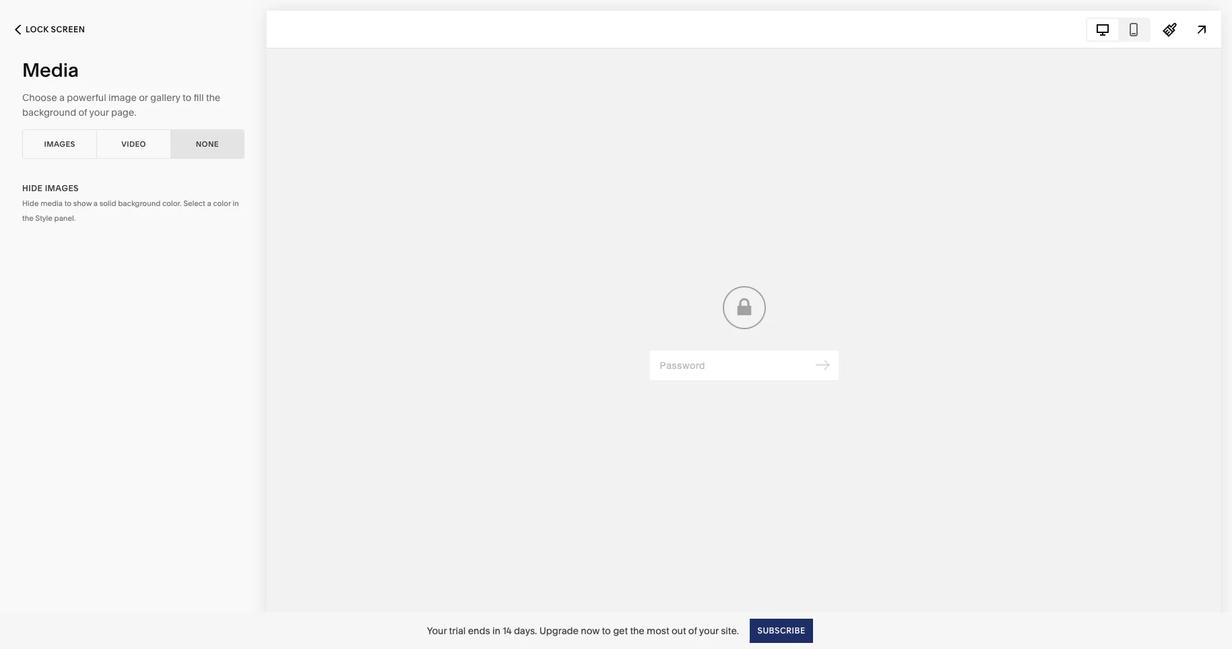 Task type: vqa. For each thing, say whether or not it's contained in the screenshot.
Your trial ends in 14 days. Upgrade now to get the most out of your site.
yes



Task type: describe. For each thing, give the bounding box(es) containing it.
color.
[[162, 199, 182, 208]]

your
[[427, 625, 447, 637]]

site.
[[721, 625, 739, 637]]

the inside hide images hide media to show a solid background color. select a color in the style panel.
[[22, 214, 34, 223]]

2 horizontal spatial a
[[207, 199, 211, 208]]

lock
[[26, 24, 49, 34]]

subscribe
[[758, 626, 806, 636]]

style
[[35, 214, 53, 223]]

page.
[[111, 107, 136, 119]]

1 vertical spatial your
[[700, 625, 719, 637]]

select
[[183, 199, 205, 208]]

2 vertical spatial to
[[602, 625, 611, 637]]

images inside hide images hide media to show a solid background color. select a color in the style panel.
[[45, 183, 79, 193]]

media
[[41, 199, 63, 208]]

gallery
[[150, 92, 180, 104]]

lock screen
[[26, 24, 85, 34]]

14
[[503, 625, 512, 637]]

media
[[22, 59, 79, 82]]

background inside hide images hide media to show a solid background color. select a color in the style panel.
[[118, 199, 161, 208]]

show
[[73, 199, 92, 208]]

2 hide from the top
[[22, 199, 39, 208]]

ends
[[468, 625, 490, 637]]

days.
[[514, 625, 537, 637]]

choose
[[22, 92, 57, 104]]

hide images hide media to show a solid background color. select a color in the style panel.
[[22, 183, 239, 223]]

choose a powerful image or gallery to fill the background of your page.
[[22, 92, 221, 119]]

to inside hide images hide media to show a solid background color. select a color in the style panel.
[[64, 199, 71, 208]]

now
[[581, 625, 600, 637]]

subscribe button
[[750, 619, 813, 643]]

panel.
[[54, 214, 76, 223]]

your trial ends in 14 days. upgrade now to get the most out of your site.
[[427, 625, 739, 637]]

trial
[[449, 625, 466, 637]]

most
[[647, 625, 670, 637]]



Task type: locate. For each thing, give the bounding box(es) containing it.
background right the solid
[[118, 199, 161, 208]]

1 vertical spatial images
[[45, 183, 79, 193]]

the right fill
[[206, 92, 221, 104]]

0 vertical spatial your
[[89, 107, 109, 119]]

0 vertical spatial in
[[233, 199, 239, 208]]

1 vertical spatial hide
[[22, 199, 39, 208]]

out
[[672, 625, 687, 637]]

to inside choose a powerful image or gallery to fill the background of your page.
[[183, 92, 192, 104]]

of inside choose a powerful image or gallery to fill the background of your page.
[[79, 107, 87, 119]]

0 horizontal spatial the
[[22, 214, 34, 223]]

1 horizontal spatial a
[[94, 199, 98, 208]]

the
[[206, 92, 221, 104], [22, 214, 34, 223], [631, 625, 645, 637]]

fill
[[194, 92, 204, 104]]

background
[[22, 107, 76, 119], [118, 199, 161, 208]]

the left style
[[22, 214, 34, 223]]

powerful
[[67, 92, 106, 104]]

1 vertical spatial of
[[689, 625, 698, 637]]

to left get
[[602, 625, 611, 637]]

in inside hide images hide media to show a solid background color. select a color in the style panel.
[[233, 199, 239, 208]]

in right color
[[233, 199, 239, 208]]

of
[[79, 107, 87, 119], [689, 625, 698, 637]]

0 horizontal spatial your
[[89, 107, 109, 119]]

0 horizontal spatial background
[[22, 107, 76, 119]]

your down powerful
[[89, 107, 109, 119]]

1 hide from the top
[[22, 183, 43, 193]]

of right out
[[689, 625, 698, 637]]

1 horizontal spatial in
[[493, 625, 501, 637]]

1 horizontal spatial your
[[700, 625, 719, 637]]

image
[[109, 92, 137, 104]]

1 horizontal spatial the
[[206, 92, 221, 104]]

your
[[89, 107, 109, 119], [700, 625, 719, 637]]

2 horizontal spatial to
[[602, 625, 611, 637]]

to left fill
[[183, 92, 192, 104]]

images down choose
[[44, 140, 75, 149]]

a left color
[[207, 199, 211, 208]]

of down powerful
[[79, 107, 87, 119]]

a right choose
[[59, 92, 65, 104]]

solid
[[100, 199, 116, 208]]

screen
[[51, 24, 85, 34]]

0 vertical spatial background
[[22, 107, 76, 119]]

background down choose
[[22, 107, 76, 119]]

background inside choose a powerful image or gallery to fill the background of your page.
[[22, 107, 76, 119]]

0 horizontal spatial a
[[59, 92, 65, 104]]

0 vertical spatial to
[[183, 92, 192, 104]]

1 horizontal spatial of
[[689, 625, 698, 637]]

hide
[[22, 183, 43, 193], [22, 199, 39, 208]]

images
[[44, 140, 75, 149], [45, 183, 79, 193]]

in
[[233, 199, 239, 208], [493, 625, 501, 637]]

1 vertical spatial background
[[118, 199, 161, 208]]

0 horizontal spatial to
[[64, 199, 71, 208]]

a left the solid
[[94, 199, 98, 208]]

to
[[183, 92, 192, 104], [64, 199, 71, 208], [602, 625, 611, 637]]

0 horizontal spatial of
[[79, 107, 87, 119]]

hide up the media
[[22, 183, 43, 193]]

0 vertical spatial of
[[79, 107, 87, 119]]

the right get
[[631, 625, 645, 637]]

hide up style
[[22, 199, 39, 208]]

1 horizontal spatial to
[[183, 92, 192, 104]]

lock screen button
[[0, 15, 100, 44]]

the inside choose a powerful image or gallery to fill the background of your page.
[[206, 92, 221, 104]]

a
[[59, 92, 65, 104], [94, 199, 98, 208], [207, 199, 211, 208]]

your left site.
[[700, 625, 719, 637]]

1 vertical spatial the
[[22, 214, 34, 223]]

none
[[196, 140, 219, 149]]

color
[[213, 199, 231, 208]]

get
[[614, 625, 628, 637]]

0 vertical spatial the
[[206, 92, 221, 104]]

tab list
[[1088, 19, 1150, 40]]

images up the media
[[45, 183, 79, 193]]

0 vertical spatial images
[[44, 140, 75, 149]]

1 horizontal spatial background
[[118, 199, 161, 208]]

0 vertical spatial hide
[[22, 183, 43, 193]]

in left 14
[[493, 625, 501, 637]]

to left show
[[64, 199, 71, 208]]

or
[[139, 92, 148, 104]]

upgrade
[[540, 625, 579, 637]]

2 horizontal spatial the
[[631, 625, 645, 637]]

1 vertical spatial to
[[64, 199, 71, 208]]

0 horizontal spatial in
[[233, 199, 239, 208]]

1 vertical spatial in
[[493, 625, 501, 637]]

your inside choose a powerful image or gallery to fill the background of your page.
[[89, 107, 109, 119]]

a inside choose a powerful image or gallery to fill the background of your page.
[[59, 92, 65, 104]]

2 vertical spatial the
[[631, 625, 645, 637]]

video
[[121, 140, 146, 149]]



